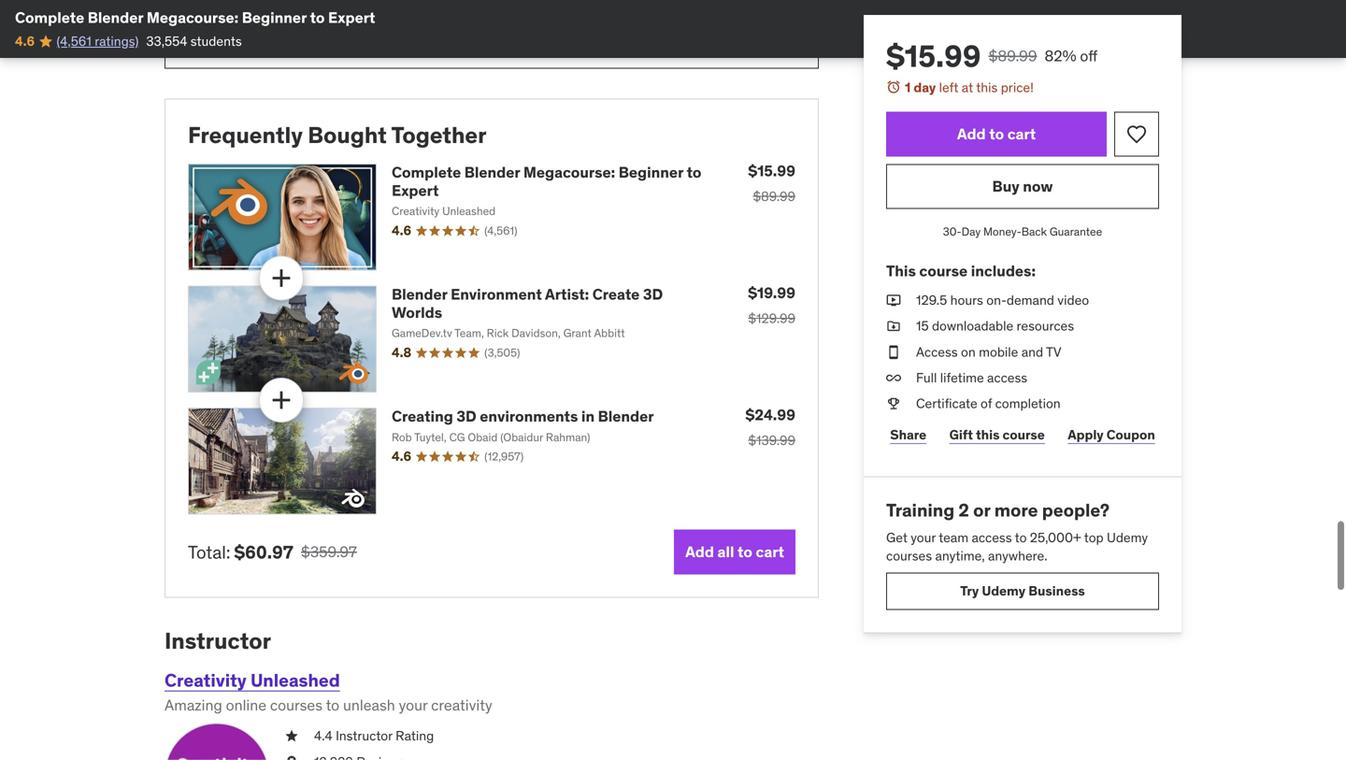 Task type: vqa. For each thing, say whether or not it's contained in the screenshot.
Customer Service: Soft Skills Fundamentals's $10.99
no



Task type: locate. For each thing, give the bounding box(es) containing it.
$139.99
[[749, 432, 796, 449]]

0 vertical spatial unleashed
[[443, 204, 496, 219]]

0 horizontal spatial more
[[495, 41, 527, 58]]

4.4
[[314, 728, 333, 745]]

access down "or"
[[972, 529, 1013, 546]]

4.6 left (4,561
[[15, 33, 35, 49]]

0 vertical spatial instructor
[[165, 627, 271, 655]]

1 horizontal spatial creativity
[[392, 204, 440, 219]]

xsmall image left the 4.4
[[284, 727, 299, 746]]

1 vertical spatial more
[[995, 499, 1039, 522]]

downloadable
[[933, 318, 1014, 335]]

1 vertical spatial creativity
[[165, 669, 247, 692]]

your right get
[[911, 529, 936, 546]]

to
[[310, 8, 325, 27], [990, 124, 1005, 144], [687, 163, 702, 182], [1016, 529, 1027, 546], [738, 543, 753, 562], [326, 696, 340, 715]]

this
[[887, 261, 917, 281]]

$19.99
[[748, 284, 796, 303]]

1 horizontal spatial cart
[[1008, 124, 1037, 144]]

complete up (4,561
[[15, 8, 84, 27]]

this right gift
[[977, 427, 1000, 444]]

udemy
[[1108, 529, 1149, 546], [983, 583, 1026, 600]]

completion
[[996, 395, 1061, 412]]

0 vertical spatial add
[[958, 124, 987, 144]]

2 this from the top
[[977, 427, 1000, 444]]

courses down get
[[887, 548, 933, 564]]

(12,957)
[[485, 450, 524, 464]]

33,554 students
[[146, 33, 242, 49]]

$89.99 inside $15.99 $89.99
[[753, 188, 796, 205]]

0 vertical spatial courses
[[887, 548, 933, 564]]

$89.99
[[989, 46, 1038, 65], [753, 188, 796, 205]]

creativity unleashed link
[[165, 669, 340, 692]]

courses up the 4.4
[[270, 696, 323, 715]]

2 vertical spatial xsmall image
[[284, 727, 299, 746]]

creativity down together
[[392, 204, 440, 219]]

cg
[[450, 430, 465, 445]]

unleashed inside complete blender megacourse: beginner to expert creativity unleashed
[[443, 204, 496, 219]]

1
[[905, 79, 911, 96]]

business
[[1029, 583, 1086, 600]]

more right show
[[495, 41, 527, 58]]

courses inside training 2 or more people? get your team access to 25,000+ top udemy courses anytime, anywhere.
[[887, 548, 933, 564]]

0 vertical spatial $89.99
[[989, 46, 1038, 65]]

1 vertical spatial instructor
[[336, 728, 393, 745]]

to inside complete blender megacourse: beginner to expert creativity unleashed
[[687, 163, 702, 182]]

1 vertical spatial $15.99
[[749, 162, 796, 181]]

add to cart
[[958, 124, 1037, 144]]

guarantee
[[1050, 225, 1103, 239]]

0 horizontal spatial add
[[686, 543, 715, 562]]

blender up ratings)
[[88, 8, 143, 27]]

team
[[939, 529, 969, 546]]

0 vertical spatial your
[[911, 529, 936, 546]]

1 vertical spatial courses
[[270, 696, 323, 715]]

together
[[391, 121, 487, 149]]

1 horizontal spatial $15.99
[[887, 37, 982, 75]]

1 horizontal spatial $89.99
[[989, 46, 1038, 65]]

0 horizontal spatial $15.99
[[749, 162, 796, 181]]

alarm image
[[887, 80, 902, 94]]

off
[[1081, 46, 1098, 65]]

complete blender megacourse: beginner to expert link
[[392, 163, 702, 200]]

rating
[[396, 728, 434, 745]]

0 vertical spatial megacourse:
[[147, 8, 239, 27]]

xsmall image up the share
[[887, 395, 902, 413]]

0 vertical spatial more
[[495, 41, 527, 58]]

1 vertical spatial unleashed
[[251, 669, 340, 692]]

xsmall image left the full
[[887, 369, 902, 387]]

$15.99 for $15.99 $89.99 82% off
[[887, 37, 982, 75]]

creativity inside complete blender megacourse: beginner to expert creativity unleashed
[[392, 204, 440, 219]]

add all to cart button
[[675, 530, 796, 575]]

more inside button
[[495, 41, 527, 58]]

0 vertical spatial this
[[977, 79, 998, 96]]

course down completion
[[1003, 427, 1046, 444]]

1 vertical spatial $89.99
[[753, 188, 796, 205]]

3d
[[643, 285, 663, 304], [457, 407, 477, 426]]

team,
[[455, 326, 484, 341]]

online
[[226, 696, 267, 715]]

0 horizontal spatial 3d
[[457, 407, 477, 426]]

xsmall image down this
[[887, 291, 902, 310]]

creativity inside creativity unleashed amazing online courses to unleash your creativity
[[165, 669, 247, 692]]

add for add to cart
[[958, 124, 987, 144]]

megacourse:
[[147, 8, 239, 27], [524, 163, 616, 182]]

blender up gamedev.tv
[[392, 285, 448, 304]]

artist:
[[545, 285, 589, 304]]

beginner inside complete blender megacourse: beginner to expert creativity unleashed
[[619, 163, 684, 182]]

0 horizontal spatial cart
[[756, 543, 785, 562]]

more right "or"
[[995, 499, 1039, 522]]

demand
[[1007, 292, 1055, 309]]

0 horizontal spatial udemy
[[983, 583, 1026, 600]]

1 horizontal spatial more
[[995, 499, 1039, 522]]

1 vertical spatial 4.6
[[392, 222, 412, 239]]

1 vertical spatial add
[[686, 543, 715, 562]]

access inside training 2 or more people? get your team access to 25,000+ top udemy courses anytime, anywhere.
[[972, 529, 1013, 546]]

0 vertical spatial access
[[988, 369, 1028, 386]]

0 horizontal spatial complete
[[15, 8, 84, 27]]

(3,505)
[[485, 346, 521, 360]]

3d up cg at left bottom
[[457, 407, 477, 426]]

0 vertical spatial complete
[[15, 8, 84, 27]]

gamedev.tv
[[392, 326, 452, 341]]

this
[[977, 79, 998, 96], [977, 427, 1000, 444]]

$15.99 for $15.99 $89.99
[[749, 162, 796, 181]]

top
[[1085, 529, 1104, 546]]

tuytel,
[[414, 430, 447, 445]]

day
[[914, 79, 937, 96]]

1 vertical spatial access
[[972, 529, 1013, 546]]

rahman)
[[546, 430, 591, 445]]

$89.99 inside $15.99 $89.99 82% off
[[989, 46, 1038, 65]]

3d right create
[[643, 285, 663, 304]]

1 vertical spatial expert
[[392, 181, 439, 200]]

4.6
[[15, 33, 35, 49], [392, 222, 412, 239], [392, 448, 412, 465]]

xsmall image for full
[[887, 369, 902, 387]]

0 vertical spatial expert
[[328, 8, 376, 27]]

1 vertical spatial your
[[399, 696, 428, 715]]

add
[[958, 124, 987, 144], [686, 543, 715, 562]]

1 horizontal spatial your
[[911, 529, 936, 546]]

complete inside complete blender megacourse: beginner to expert creativity unleashed
[[392, 163, 461, 182]]

your up rating
[[399, 696, 428, 715]]

mobile
[[979, 344, 1019, 360]]

to inside training 2 or more people? get your team access to 25,000+ top udemy courses anytime, anywhere.
[[1016, 529, 1027, 546]]

1 vertical spatial 3d
[[457, 407, 477, 426]]

add down the 1 day left at this price!
[[958, 124, 987, 144]]

udemy right the try on the bottom of the page
[[983, 583, 1026, 600]]

davidson,
[[512, 326, 561, 341]]

blender up (4,561)
[[465, 163, 520, 182]]

price!
[[1002, 79, 1034, 96]]

gift
[[950, 427, 974, 444]]

environment
[[451, 285, 542, 304]]

1 horizontal spatial add
[[958, 124, 987, 144]]

instructor up creativity unleashed link
[[165, 627, 271, 655]]

course
[[920, 261, 968, 281], [1003, 427, 1046, 444]]

creativity
[[431, 696, 493, 715]]

blender inside complete blender megacourse: beginner to expert creativity unleashed
[[465, 163, 520, 182]]

xsmall image for 15
[[887, 317, 902, 336]]

0 horizontal spatial megacourse:
[[147, 8, 239, 27]]

megacourse: inside complete blender megacourse: beginner to expert creativity unleashed
[[524, 163, 616, 182]]

frequently
[[188, 121, 303, 149]]

xsmall image left access
[[887, 343, 902, 361]]

1 horizontal spatial beginner
[[619, 163, 684, 182]]

gift this course link
[[946, 417, 1050, 454]]

udemy right top
[[1108, 529, 1149, 546]]

4.6 down rob
[[392, 448, 412, 465]]

creativity up amazing
[[165, 669, 247, 692]]

1 vertical spatial udemy
[[983, 583, 1026, 600]]

0 vertical spatial $15.99
[[887, 37, 982, 75]]

0 horizontal spatial $89.99
[[753, 188, 796, 205]]

0 vertical spatial xsmall image
[[887, 343, 902, 361]]

people?
[[1043, 499, 1110, 522]]

unleashed up online on the bottom left
[[251, 669, 340, 692]]

$15.99
[[887, 37, 982, 75], [749, 162, 796, 181]]

1 horizontal spatial unleashed
[[443, 204, 496, 219]]

blender environment artist: create 3d worlds link
[[392, 285, 663, 322]]

0 horizontal spatial creativity
[[165, 669, 247, 692]]

show more button
[[165, 31, 819, 69]]

xsmall image
[[887, 343, 902, 361], [887, 395, 902, 413], [284, 727, 299, 746]]

instructor down unleash
[[336, 728, 393, 745]]

expert inside complete blender megacourse: beginner to expert creativity unleashed
[[392, 181, 439, 200]]

1 vertical spatial complete
[[392, 163, 461, 182]]

0 vertical spatial udemy
[[1108, 529, 1149, 546]]

xsmall image
[[887, 291, 902, 310], [887, 317, 902, 336], [887, 369, 902, 387], [284, 753, 299, 760]]

back
[[1022, 225, 1048, 239]]

xsmall image down creativity unleashed amazing online courses to unleash your creativity
[[284, 753, 299, 760]]

xsmall image left 15
[[887, 317, 902, 336]]

4.8
[[392, 344, 412, 361]]

0 vertical spatial 3d
[[643, 285, 663, 304]]

1 vertical spatial this
[[977, 427, 1000, 444]]

creativity unleashed amazing online courses to unleash your creativity
[[165, 669, 493, 715]]

course up 129.5
[[920, 261, 968, 281]]

cart down price!
[[1008, 124, 1037, 144]]

0 horizontal spatial courses
[[270, 696, 323, 715]]

1 vertical spatial megacourse:
[[524, 163, 616, 182]]

access
[[988, 369, 1028, 386], [972, 529, 1013, 546]]

to inside creativity unleashed amazing online courses to unleash your creativity
[[326, 696, 340, 715]]

unleashed up (4,561)
[[443, 204, 496, 219]]

complete down together
[[392, 163, 461, 182]]

wishlist image
[[1126, 123, 1149, 146]]

unleashed
[[443, 204, 496, 219], [251, 669, 340, 692]]

xsmall image for 129.5
[[887, 291, 902, 310]]

0 vertical spatial beginner
[[242, 8, 307, 27]]

money-
[[984, 225, 1022, 239]]

1 horizontal spatial 3d
[[643, 285, 663, 304]]

blender right in
[[598, 407, 654, 426]]

0 horizontal spatial beginner
[[242, 8, 307, 27]]

0 horizontal spatial expert
[[328, 8, 376, 27]]

1 horizontal spatial expert
[[392, 181, 439, 200]]

1 vertical spatial xsmall image
[[887, 395, 902, 413]]

0 horizontal spatial your
[[399, 696, 428, 715]]

1 horizontal spatial udemy
[[1108, 529, 1149, 546]]

beginner for complete blender megacourse: beginner to expert creativity unleashed
[[619, 163, 684, 182]]

complete
[[15, 8, 84, 27], [392, 163, 461, 182]]

on-
[[987, 292, 1007, 309]]

udemy inside training 2 or more people? get your team access to 25,000+ top udemy courses anytime, anywhere.
[[1108, 529, 1149, 546]]

0 horizontal spatial instructor
[[165, 627, 271, 655]]

3505 reviews element
[[485, 345, 521, 361]]

add left all
[[686, 543, 715, 562]]

cart right all
[[756, 543, 785, 562]]

0 horizontal spatial unleashed
[[251, 669, 340, 692]]

this right the at
[[977, 79, 998, 96]]

blender inside blender environment artist: create 3d worlds gamedev.tv team, rick davidson, grant abbitt
[[392, 285, 448, 304]]

access down mobile
[[988, 369, 1028, 386]]

1 vertical spatial beginner
[[619, 163, 684, 182]]

1 horizontal spatial courses
[[887, 548, 933, 564]]

0 vertical spatial course
[[920, 261, 968, 281]]

creating 3d environments in blender link
[[392, 407, 654, 426]]

grant
[[564, 326, 592, 341]]

4.6 up the worlds
[[392, 222, 412, 239]]

1 horizontal spatial complete
[[392, 163, 461, 182]]

25,000+
[[1031, 529, 1082, 546]]

0 vertical spatial cart
[[1008, 124, 1037, 144]]

0 horizontal spatial course
[[920, 261, 968, 281]]

2 vertical spatial 4.6
[[392, 448, 412, 465]]

1 vertical spatial course
[[1003, 427, 1046, 444]]

1 horizontal spatial megacourse:
[[524, 163, 616, 182]]

0 vertical spatial creativity
[[392, 204, 440, 219]]



Task type: describe. For each thing, give the bounding box(es) containing it.
xsmall image for certificate
[[887, 395, 902, 413]]

students
[[191, 33, 242, 49]]

15
[[917, 318, 929, 335]]

worlds
[[392, 303, 443, 322]]

$19.99 $129.99
[[748, 284, 796, 327]]

expert for complete blender megacourse: beginner to expert
[[328, 8, 376, 27]]

buy
[[993, 177, 1020, 196]]

$15.99 $89.99 82% off
[[887, 37, 1098, 75]]

beginner for complete blender megacourse: beginner to expert
[[242, 8, 307, 27]]

3d inside blender environment artist: create 3d worlds gamedev.tv team, rick davidson, grant abbitt
[[643, 285, 663, 304]]

rick
[[487, 326, 509, 341]]

12957 reviews element
[[485, 449, 524, 465]]

$60.97
[[234, 541, 294, 564]]

add for add all to cart
[[686, 543, 715, 562]]

creating
[[392, 407, 453, 426]]

1 horizontal spatial course
[[1003, 427, 1046, 444]]

more inside training 2 or more people? get your team access to 25,000+ top udemy courses anytime, anywhere.
[[995, 499, 1039, 522]]

access on mobile and tv
[[917, 344, 1062, 360]]

of
[[981, 395, 993, 412]]

training 2 or more people? get your team access to 25,000+ top udemy courses anytime, anywhere.
[[887, 499, 1149, 564]]

show more
[[457, 41, 527, 58]]

buy now button
[[887, 164, 1160, 209]]

anywhere.
[[989, 548, 1048, 564]]

obaid
[[468, 430, 498, 445]]

left
[[940, 79, 959, 96]]

30-
[[944, 225, 962, 239]]

certificate of completion
[[917, 395, 1061, 412]]

4.6 for complete blender megacourse: beginner to expert
[[392, 222, 412, 239]]

video
[[1058, 292, 1090, 309]]

(4,561)
[[485, 223, 518, 238]]

(4,561
[[57, 33, 91, 49]]

blender inside creating 3d environments in blender rob tuytel, cg obaid (obaidur rahman)
[[598, 407, 654, 426]]

training
[[887, 499, 955, 522]]

complete blender megacourse: beginner to expert creativity unleashed
[[392, 163, 702, 219]]

xsmall image for access
[[887, 343, 902, 361]]

blender environment artist: create 3d worlds gamedev.tv team, rick davidson, grant abbitt
[[392, 285, 663, 341]]

apply
[[1068, 427, 1104, 444]]

4561 reviews element
[[485, 223, 518, 239]]

129.5 hours on-demand video
[[917, 292, 1090, 309]]

your inside creativity unleashed amazing online courses to unleash your creativity
[[399, 696, 428, 715]]

1 day left at this price!
[[905, 79, 1034, 96]]

unleashed inside creativity unleashed amazing online courses to unleash your creativity
[[251, 669, 340, 692]]

ratings)
[[95, 33, 139, 49]]

resources
[[1017, 318, 1075, 335]]

$15.99 $89.99
[[749, 162, 796, 205]]

add to cart button
[[887, 112, 1108, 157]]

creating 3d environments in blender rob tuytel, cg obaid (obaidur rahman)
[[392, 407, 654, 445]]

your inside training 2 or more people? get your team access to 25,000+ top udemy courses anytime, anywhere.
[[911, 529, 936, 546]]

4.6 for creating 3d environments in blender
[[392, 448, 412, 465]]

now
[[1024, 177, 1054, 196]]

megacourse: for complete blender megacourse: beginner to expert
[[147, 8, 239, 27]]

rob
[[392, 430, 412, 445]]

try udemy business link
[[887, 573, 1160, 610]]

show
[[457, 41, 492, 58]]

create
[[593, 285, 640, 304]]

30-day money-back guarantee
[[944, 225, 1103, 239]]

in
[[582, 407, 595, 426]]

gift this course
[[950, 427, 1046, 444]]

expert for complete blender megacourse: beginner to expert creativity unleashed
[[392, 181, 439, 200]]

1 vertical spatial cart
[[756, 543, 785, 562]]

full
[[917, 369, 938, 386]]

includes:
[[972, 261, 1036, 281]]

$24.99
[[746, 406, 796, 425]]

courses inside creativity unleashed amazing online courses to unleash your creativity
[[270, 696, 323, 715]]

abbitt
[[594, 326, 625, 341]]

megacourse: for complete blender megacourse: beginner to expert creativity unleashed
[[524, 163, 616, 182]]

on
[[962, 344, 976, 360]]

environments
[[480, 407, 578, 426]]

total: $60.97 $359.97
[[188, 541, 357, 564]]

1 this from the top
[[977, 79, 998, 96]]

$89.99 for $15.99 $89.99
[[753, 188, 796, 205]]

129.5
[[917, 292, 948, 309]]

apply coupon button
[[1065, 417, 1160, 454]]

buy now
[[993, 177, 1054, 196]]

try
[[961, 583, 980, 600]]

tv
[[1047, 344, 1062, 360]]

xsmall image for 4.4
[[284, 727, 299, 746]]

access
[[917, 344, 958, 360]]

and
[[1022, 344, 1044, 360]]

this course includes:
[[887, 261, 1036, 281]]

1 horizontal spatial instructor
[[336, 728, 393, 745]]

(obaidur
[[501, 430, 543, 445]]

lifetime
[[941, 369, 985, 386]]

frequently bought together
[[188, 121, 487, 149]]

complete for complete blender megacourse: beginner to expert creativity unleashed
[[392, 163, 461, 182]]

certificate
[[917, 395, 978, 412]]

share
[[891, 427, 927, 444]]

all
[[718, 543, 735, 562]]

complete for complete blender megacourse: beginner to expert
[[15, 8, 84, 27]]

at
[[962, 79, 974, 96]]

(4,561 ratings)
[[57, 33, 139, 49]]

$129.99
[[749, 310, 796, 327]]

try udemy business
[[961, 583, 1086, 600]]

total:
[[188, 541, 230, 564]]

$89.99 for $15.99 $89.99 82% off
[[989, 46, 1038, 65]]

coupon
[[1107, 427, 1156, 444]]

3d inside creating 3d environments in blender rob tuytel, cg obaid (obaidur rahman)
[[457, 407, 477, 426]]

full lifetime access
[[917, 369, 1028, 386]]

$359.97
[[301, 543, 357, 562]]

33,554
[[146, 33, 187, 49]]

amazing
[[165, 696, 222, 715]]

get
[[887, 529, 908, 546]]

unleash
[[343, 696, 395, 715]]

day
[[962, 225, 981, 239]]

0 vertical spatial 4.6
[[15, 33, 35, 49]]

82%
[[1045, 46, 1077, 65]]



